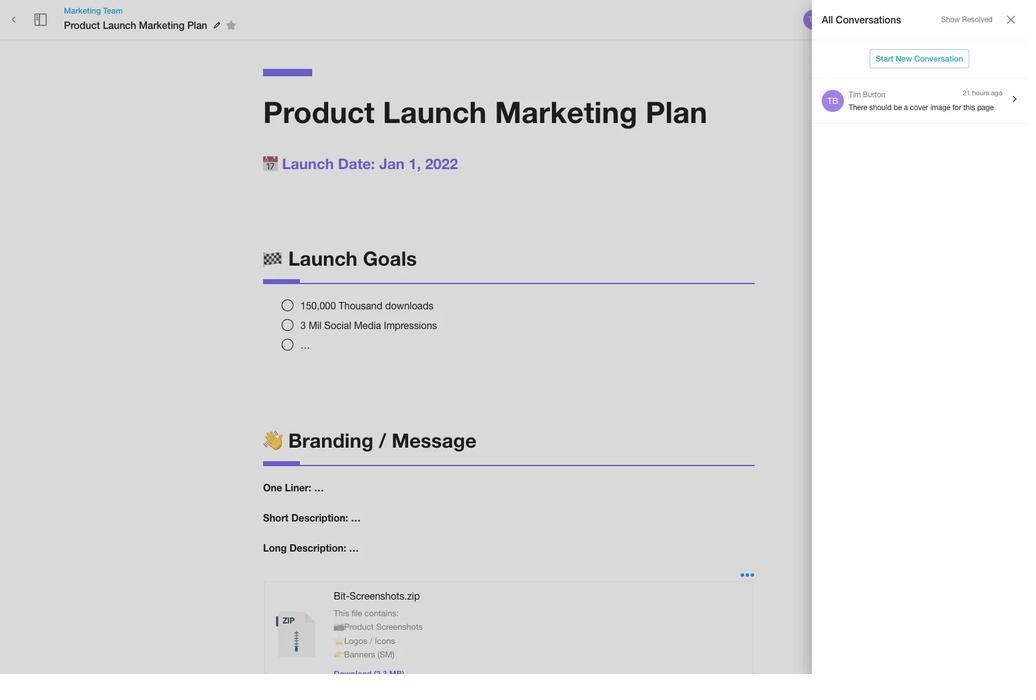Task type: vqa. For each thing, say whether or not it's contained in the screenshot.
first help image
no



Task type: describe. For each thing, give the bounding box(es) containing it.
screenshots.zip
[[350, 590, 420, 601]]

1 vertical spatial plan
[[646, 94, 708, 129]]

goals
[[363, 246, 417, 270]]

short description: …
[[263, 512, 361, 524]]

more button
[[965, 10, 1004, 29]]

📅
[[263, 155, 278, 172]]

launch right the '📅'
[[282, 155, 334, 172]]

for
[[953, 104, 962, 112]]

there
[[849, 104, 868, 112]]

(sm)
[[378, 650, 395, 659]]

more
[[975, 15, 994, 24]]

one liner: …
[[263, 482, 324, 494]]

launch up 2022
[[383, 94, 487, 129]]

👋
[[263, 429, 283, 452]]

this
[[964, 104, 976, 112]]

downloads
[[385, 300, 434, 311]]

long
[[263, 542, 287, 554]]

start new conversation button
[[870, 49, 970, 68]]

0 vertical spatial plan
[[187, 19, 207, 31]]

launch up 150,000
[[288, 246, 358, 270]]

… for short description: …
[[351, 512, 361, 524]]

… for one liner: …
[[314, 482, 324, 494]]

1 horizontal spatial product launch marketing plan
[[263, 94, 708, 129]]

team
[[103, 5, 123, 15]]

1 vertical spatial marketing
[[139, 19, 185, 31]]

bit-
[[334, 590, 350, 601]]

this file contains: 📷product screenshots ⭐️logos / icons 👉banners (sm)
[[334, 608, 423, 659]]

be
[[894, 104, 903, 112]]

… down 3
[[301, 339, 311, 351]]

screenshots
[[376, 622, 423, 632]]

should
[[870, 104, 892, 112]]

tb button
[[802, 8, 825, 31]]

0 vertical spatial /
[[379, 429, 386, 452]]

icons
[[375, 636, 395, 646]]

contains:
[[365, 608, 399, 618]]

start
[[876, 54, 894, 63]]

hours
[[973, 89, 990, 96]]

21
[[964, 89, 971, 96]]

resolved
[[963, 16, 993, 24]]

0 vertical spatial product
[[64, 19, 100, 31]]

0 horizontal spatial product launch marketing plan
[[64, 19, 207, 31]]

short
[[263, 512, 289, 524]]

👉banners
[[334, 650, 375, 659]]

description: for long
[[290, 542, 347, 554]]

150,000
[[301, 300, 336, 311]]

1 horizontal spatial tb
[[828, 96, 839, 106]]

show resolved
[[942, 16, 993, 24]]



Task type: locate. For each thing, give the bounding box(es) containing it.
branding
[[288, 429, 374, 452]]

3
[[301, 320, 306, 331]]

1 vertical spatial /
[[370, 636, 373, 646]]

image
[[931, 104, 951, 112]]

…
[[301, 339, 311, 351], [314, 482, 324, 494], [351, 512, 361, 524], [349, 542, 359, 554]]

ago
[[992, 89, 1003, 96]]

… for long description: …
[[349, 542, 359, 554]]

page
[[978, 104, 995, 112]]

📷product
[[334, 622, 374, 632]]

social
[[325, 320, 352, 331]]

liner:
[[285, 482, 312, 494]]

0 horizontal spatial /
[[370, 636, 373, 646]]

product
[[64, 19, 100, 31], [263, 94, 375, 129]]

conversation
[[915, 54, 964, 63]]

burton
[[864, 90, 886, 99]]

impressions
[[384, 320, 437, 331]]

marketing team link
[[64, 5, 241, 16]]

… right liner:
[[314, 482, 324, 494]]

tim burton
[[849, 90, 886, 99]]

0 vertical spatial tb
[[809, 15, 818, 24]]

description: down short description: …
[[290, 542, 347, 554]]

1 vertical spatial description:
[[290, 542, 347, 554]]

tb left 'tim'
[[828, 96, 839, 106]]

plan
[[187, 19, 207, 31], [646, 94, 708, 129]]

1 horizontal spatial /
[[379, 429, 386, 452]]

2 horizontal spatial marketing
[[495, 94, 638, 129]]

there should be a cover image for this page
[[849, 104, 995, 112]]

3 mil social media impressions
[[301, 320, 437, 331]]

start new conversation
[[876, 54, 964, 63]]

🏁
[[263, 246, 283, 270]]

📅 launch date: jan 1, 2022
[[263, 155, 458, 172]]

cover
[[911, 104, 929, 112]]

0 horizontal spatial product
[[64, 19, 100, 31]]

all
[[822, 13, 834, 25]]

conversations
[[836, 13, 902, 25]]

media
[[354, 320, 381, 331]]

2 vertical spatial marketing
[[495, 94, 638, 129]]

/ left icons in the left bottom of the page
[[370, 636, 373, 646]]

0 vertical spatial description:
[[292, 512, 348, 524]]

message
[[392, 429, 477, 452]]

one
[[263, 482, 282, 494]]

marketing team
[[64, 5, 123, 15]]

0 vertical spatial product launch marketing plan
[[64, 19, 207, 31]]

0 vertical spatial marketing
[[64, 5, 101, 15]]

… up bit-
[[349, 542, 359, 554]]

1 horizontal spatial plan
[[646, 94, 708, 129]]

tim
[[849, 90, 862, 99]]

description: up long description: …
[[292, 512, 348, 524]]

description: for short
[[292, 512, 348, 524]]

/ left message
[[379, 429, 386, 452]]

long description: …
[[263, 542, 359, 554]]

1,
[[409, 155, 421, 172]]

file
[[352, 608, 363, 618]]

a
[[905, 104, 909, 112]]

jan
[[379, 155, 405, 172]]

mil
[[309, 320, 322, 331]]

tb left all at the right of the page
[[809, 15, 818, 24]]

this
[[334, 608, 350, 618]]

… up long description: …
[[351, 512, 361, 524]]

1 vertical spatial product launch marketing plan
[[263, 94, 708, 129]]

1 vertical spatial tb
[[828, 96, 839, 106]]

tb
[[809, 15, 818, 24], [828, 96, 839, 106]]

0 horizontal spatial marketing
[[64, 5, 101, 15]]

marketing inside marketing team link
[[64, 5, 101, 15]]

1 vertical spatial product
[[263, 94, 375, 129]]

1 horizontal spatial marketing
[[139, 19, 185, 31]]

/ inside this file contains: 📷product screenshots ⭐️logos / icons 👉banners (sm)
[[370, 636, 373, 646]]

favorite image
[[224, 18, 239, 33]]

launch
[[103, 19, 136, 31], [383, 94, 487, 129], [282, 155, 334, 172], [288, 246, 358, 270]]

bit-screenshots.zip
[[334, 590, 420, 601]]

⭐️logos
[[334, 636, 368, 646]]

150,000 thousand downloads
[[301, 300, 434, 311]]

new
[[896, 54, 913, 63]]

product launch marketing plan
[[64, 19, 207, 31], [263, 94, 708, 129]]

date:
[[338, 155, 375, 172]]

description:
[[292, 512, 348, 524], [290, 542, 347, 554]]

tb inside button
[[809, 15, 818, 24]]

show
[[942, 16, 961, 24]]

all conversations
[[822, 13, 902, 25]]

1 horizontal spatial product
[[263, 94, 375, 129]]

marketing
[[64, 5, 101, 15], [139, 19, 185, 31], [495, 94, 638, 129]]

👋 branding / message
[[263, 429, 477, 452]]

launch down team
[[103, 19, 136, 31]]

21 hours ago
[[964, 89, 1003, 96]]

thousand
[[339, 300, 383, 311]]

0 horizontal spatial tb
[[809, 15, 818, 24]]

/
[[379, 429, 386, 452], [370, 636, 373, 646]]

2022
[[425, 155, 458, 172]]

0 horizontal spatial plan
[[187, 19, 207, 31]]

🏁 launch goals
[[263, 246, 417, 270]]



